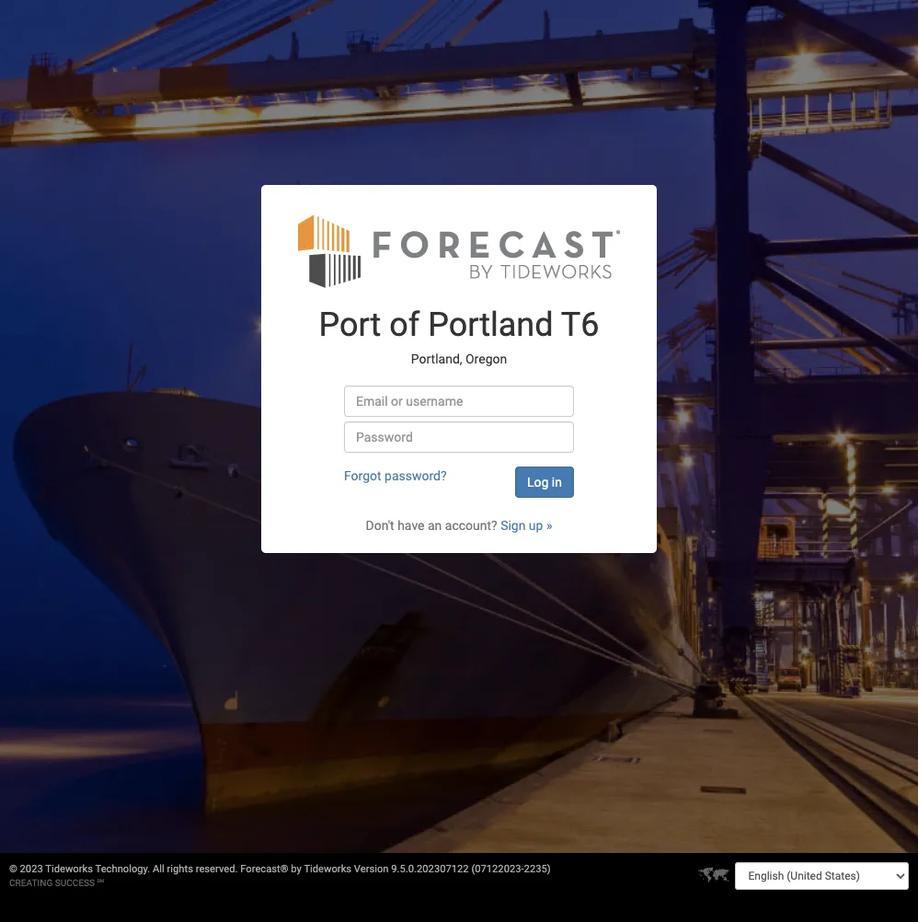Task type: locate. For each thing, give the bounding box(es) containing it.
account?
[[445, 518, 498, 533]]

2 tideworks from the left
[[304, 863, 352, 875]]

version
[[354, 863, 389, 875]]

don't
[[366, 518, 395, 533]]

an
[[428, 518, 442, 533]]

forgot password? link
[[344, 468, 447, 483]]

»
[[547, 518, 553, 533]]

0 horizontal spatial tideworks
[[45, 863, 93, 875]]

by
[[291, 863, 302, 875]]

tideworks
[[45, 863, 93, 875], [304, 863, 352, 875]]

rights
[[167, 863, 193, 875]]

tideworks right by
[[304, 863, 352, 875]]

in
[[552, 475, 562, 489]]

don't have an account? sign up »
[[366, 518, 553, 533]]

1 tideworks from the left
[[45, 863, 93, 875]]

© 2023 tideworks technology. all rights reserved. forecast® by tideworks version 9.5.0.202307122 (07122023-2235) creating success ℠
[[9, 863, 551, 888]]

1 horizontal spatial tideworks
[[304, 863, 352, 875]]

tideworks up success
[[45, 863, 93, 875]]

reserved.
[[196, 863, 238, 875]]

success
[[55, 878, 95, 888]]

of
[[390, 305, 420, 344]]

forecast®
[[240, 863, 289, 875]]

sign
[[501, 518, 526, 533]]

forgot password? log in
[[344, 468, 562, 489]]

port of portland t6 portland, oregon
[[319, 305, 600, 367]]

have
[[398, 518, 425, 533]]

℠
[[97, 878, 104, 888]]



Task type: vqa. For each thing, say whether or not it's contained in the screenshot.
'SITE'
no



Task type: describe. For each thing, give the bounding box(es) containing it.
portland,
[[411, 352, 463, 367]]

creating
[[9, 878, 53, 888]]

Email or username text field
[[344, 385, 574, 417]]

log
[[527, 475, 549, 489]]

2023
[[20, 863, 43, 875]]

port
[[319, 305, 381, 344]]

up
[[529, 518, 543, 533]]

sign up » link
[[501, 518, 553, 533]]

2235)
[[524, 863, 551, 875]]

log in button
[[515, 466, 574, 498]]

t6
[[561, 305, 600, 344]]

©
[[9, 863, 17, 875]]

forecast® by tideworks image
[[298, 212, 620, 289]]

forgot
[[344, 468, 382, 483]]

9.5.0.202307122
[[391, 863, 469, 875]]

Password password field
[[344, 421, 574, 453]]

technology.
[[95, 863, 150, 875]]

portland
[[428, 305, 554, 344]]

password?
[[385, 468, 447, 483]]

oregon
[[466, 352, 507, 367]]

(07122023-
[[472, 863, 524, 875]]

all
[[153, 863, 165, 875]]



